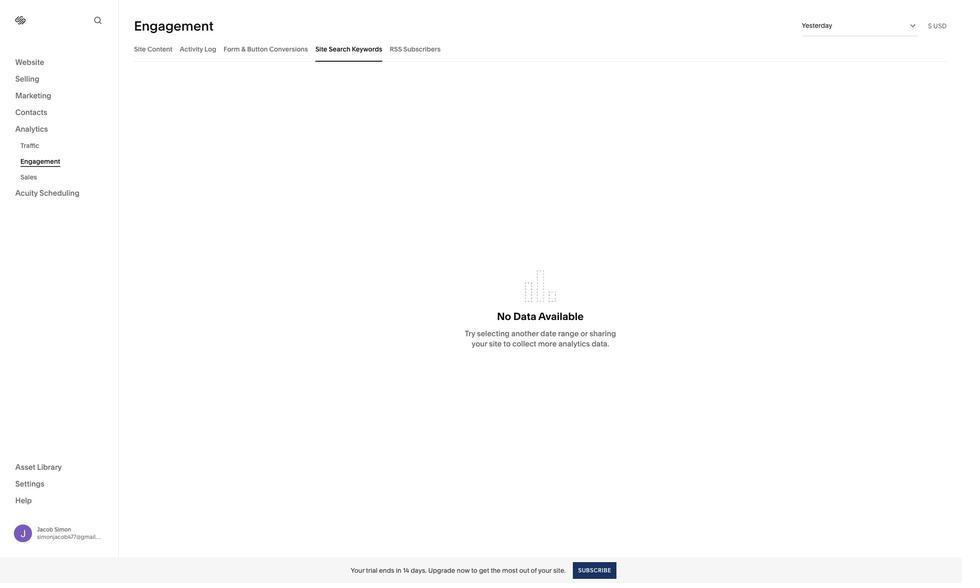 Task type: vqa. For each thing, say whether or not it's contained in the screenshot.
Acuity
yes



Task type: describe. For each thing, give the bounding box(es) containing it.
jacob simon simonjacob477@gmail.com
[[37, 526, 109, 541]]

to inside the try selecting another date range or sharing your site to collect more analytics data.
[[504, 339, 511, 349]]

help link
[[15, 495, 32, 506]]

button
[[247, 45, 268, 53]]

yesterday
[[802, 21, 833, 30]]

simonjacob477@gmail.com
[[37, 534, 109, 541]]

rss subscribers button
[[390, 36, 441, 62]]

your trial ends in 14 days. upgrade now to get the most out of your site.
[[351, 566, 566, 575]]

trial
[[366, 566, 378, 575]]

site search keywords button
[[316, 36, 382, 62]]

try
[[465, 329, 475, 338]]

analytics
[[15, 124, 48, 134]]

activity log button
[[180, 36, 216, 62]]

keywords
[[352, 45, 382, 53]]

search
[[329, 45, 351, 53]]

contacts
[[15, 108, 47, 117]]

acuity scheduling link
[[15, 188, 103, 199]]

most
[[502, 566, 518, 575]]

conversions
[[269, 45, 308, 53]]

site content button
[[134, 36, 172, 62]]

now
[[457, 566, 470, 575]]

or
[[581, 329, 588, 338]]

marketing
[[15, 91, 51, 100]]

in
[[396, 566, 402, 575]]

settings
[[15, 479, 44, 488]]

analytics link
[[15, 124, 103, 135]]

your inside the try selecting another date range or sharing your site to collect more analytics data.
[[472, 339, 487, 349]]

1 vertical spatial engagement
[[20, 157, 60, 166]]

out
[[519, 566, 530, 575]]

collect
[[513, 339, 537, 349]]

data.
[[592, 339, 609, 349]]

upgrade
[[428, 566, 455, 575]]

site for site search keywords
[[316, 45, 327, 53]]

traffic
[[20, 142, 39, 150]]

days.
[[411, 566, 427, 575]]

subscribe
[[578, 567, 612, 574]]

site search keywords
[[316, 45, 382, 53]]

&
[[241, 45, 246, 53]]

scheduling
[[39, 188, 79, 198]]

date
[[541, 329, 557, 338]]

14
[[403, 566, 409, 575]]

simon
[[54, 526, 71, 533]]

sharing
[[590, 329, 616, 338]]

log
[[205, 45, 216, 53]]

try selecting another date range or sharing your site to collect more analytics data.
[[465, 329, 616, 349]]

yesterday button
[[802, 15, 918, 36]]

1 vertical spatial your
[[538, 566, 552, 575]]

site for site content
[[134, 45, 146, 53]]

site
[[489, 339, 502, 349]]

contacts link
[[15, 107, 103, 118]]

1 vertical spatial to
[[472, 566, 478, 575]]

acuity
[[15, 188, 38, 198]]

analytics
[[559, 339, 590, 349]]

no data available
[[497, 310, 584, 323]]

no
[[497, 310, 511, 323]]

engagement link
[[20, 154, 108, 169]]

marketing link
[[15, 90, 103, 102]]

more
[[538, 339, 557, 349]]



Task type: locate. For each thing, give the bounding box(es) containing it.
site content
[[134, 45, 172, 53]]

content
[[147, 45, 172, 53]]

2 site from the left
[[316, 45, 327, 53]]

activity
[[180, 45, 203, 53]]

selecting
[[477, 329, 510, 338]]

asset
[[15, 462, 35, 472]]

asset library
[[15, 462, 62, 472]]

0 vertical spatial engagement
[[134, 18, 214, 34]]

selling
[[15, 74, 39, 84]]

rss
[[390, 45, 402, 53]]

to right site
[[504, 339, 511, 349]]

site.
[[554, 566, 566, 575]]

engagement up content
[[134, 18, 214, 34]]

subscribe button
[[573, 562, 617, 579]]

rss subscribers
[[390, 45, 441, 53]]

jacob
[[37, 526, 53, 533]]

ends
[[379, 566, 394, 575]]

library
[[37, 462, 62, 472]]

form
[[224, 45, 240, 53]]

site
[[134, 45, 146, 53], [316, 45, 327, 53]]

asset library link
[[15, 462, 103, 473]]

0 vertical spatial to
[[504, 339, 511, 349]]

engagement down traffic on the left
[[20, 157, 60, 166]]

website
[[15, 58, 44, 67]]

$ usd
[[928, 22, 947, 30]]

selling link
[[15, 74, 103, 85]]

form & button conversions button
[[224, 36, 308, 62]]

1 horizontal spatial your
[[538, 566, 552, 575]]

your
[[472, 339, 487, 349], [538, 566, 552, 575]]

another
[[512, 329, 539, 338]]

engagement
[[134, 18, 214, 34], [20, 157, 60, 166]]

$
[[928, 22, 932, 30]]

acuity scheduling
[[15, 188, 79, 198]]

tab list containing site content
[[134, 36, 947, 62]]

website link
[[15, 57, 103, 68]]

traffic link
[[20, 138, 108, 154]]

to
[[504, 339, 511, 349], [472, 566, 478, 575]]

of
[[531, 566, 537, 575]]

the
[[491, 566, 501, 575]]

0 horizontal spatial site
[[134, 45, 146, 53]]

activity log
[[180, 45, 216, 53]]

data
[[514, 310, 537, 323]]

0 horizontal spatial your
[[472, 339, 487, 349]]

site left "search" at the top left of the page
[[316, 45, 327, 53]]

help
[[15, 496, 32, 505]]

1 horizontal spatial engagement
[[134, 18, 214, 34]]

available
[[539, 310, 584, 323]]

0 vertical spatial your
[[472, 339, 487, 349]]

0 horizontal spatial to
[[472, 566, 478, 575]]

1 site from the left
[[134, 45, 146, 53]]

to left get
[[472, 566, 478, 575]]

usd
[[934, 22, 947, 30]]

sales
[[20, 173, 37, 181]]

get
[[479, 566, 489, 575]]

form & button conversions
[[224, 45, 308, 53]]

your down try
[[472, 339, 487, 349]]

your
[[351, 566, 365, 575]]

sales link
[[20, 169, 108, 185]]

site left content
[[134, 45, 146, 53]]

subscribers
[[404, 45, 441, 53]]

1 horizontal spatial to
[[504, 339, 511, 349]]

0 horizontal spatial engagement
[[20, 157, 60, 166]]

your right the of
[[538, 566, 552, 575]]

settings link
[[15, 479, 103, 490]]

range
[[558, 329, 579, 338]]

tab list
[[134, 36, 947, 62]]

1 horizontal spatial site
[[316, 45, 327, 53]]



